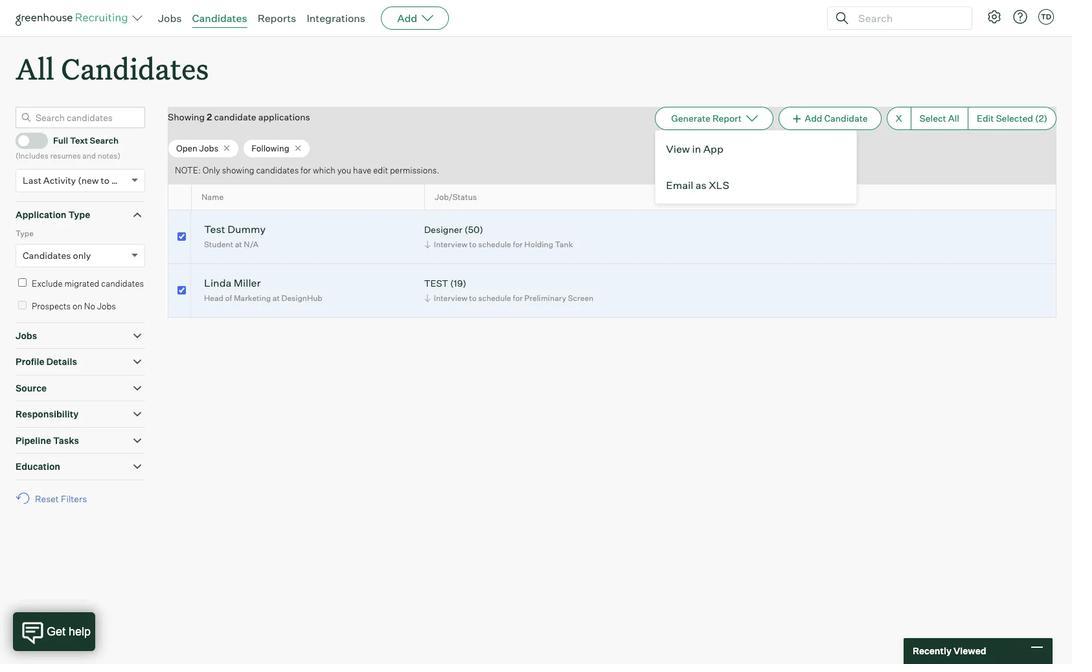 Task type: locate. For each thing, give the bounding box(es) containing it.
candidates up the exclude
[[23, 250, 71, 261]]

0 vertical spatial interview
[[434, 240, 467, 249]]

activity
[[43, 175, 76, 186]]

interview down (19)
[[434, 293, 467, 303]]

for for miller
[[513, 293, 523, 303]]

0 vertical spatial to
[[101, 175, 109, 186]]

interview down designer
[[434, 240, 467, 249]]

0 vertical spatial schedule
[[478, 240, 511, 249]]

x link
[[887, 107, 910, 130]]

schedule down (50)
[[478, 240, 511, 249]]

applications
[[258, 112, 310, 123]]

1 vertical spatial all
[[948, 113, 959, 124]]

schedule inside "test (19) interview to schedule for preliminary screen"
[[478, 293, 511, 303]]

notes)
[[98, 151, 120, 161]]

candidates for candidates
[[192, 12, 247, 25]]

2 interview from the top
[[434, 293, 467, 303]]

1 schedule from the top
[[478, 240, 511, 249]]

1 vertical spatial candidates
[[61, 49, 209, 87]]

1 vertical spatial add
[[805, 113, 822, 124]]

generate report
[[671, 113, 742, 124]]

candidates down jobs link
[[61, 49, 209, 87]]

following
[[251, 143, 289, 153]]

2 vertical spatial to
[[469, 293, 477, 303]]

test
[[204, 223, 225, 236]]

type down application
[[16, 229, 34, 238]]

select all
[[919, 113, 959, 124]]

1 vertical spatial interview
[[434, 293, 467, 303]]

0 vertical spatial add
[[397, 12, 417, 25]]

prospects
[[32, 301, 71, 312]]

type
[[68, 209, 90, 220], [16, 229, 34, 238]]

Search text field
[[855, 9, 960, 28]]

showing 2 candidate applications
[[168, 112, 310, 123]]

view in app link
[[656, 131, 857, 167]]

for inside "test (19) interview to schedule for preliminary screen"
[[513, 293, 523, 303]]

interview for linda miller
[[434, 293, 467, 303]]

all right 'select'
[[948, 113, 959, 124]]

(new
[[78, 175, 99, 186]]

all down greenhouse recruiting image
[[16, 49, 54, 87]]

email as xls
[[666, 179, 729, 192]]

application
[[16, 209, 66, 220]]

dummy
[[227, 223, 266, 236]]

(19)
[[450, 278, 466, 289]]

0 horizontal spatial add
[[397, 12, 417, 25]]

2
[[207, 112, 212, 123]]

0 vertical spatial for
[[301, 165, 311, 176]]

interview to schedule for preliminary screen link
[[422, 292, 597, 304]]

all
[[16, 49, 54, 87], [948, 113, 959, 124]]

None checkbox
[[177, 232, 186, 241]]

details
[[46, 356, 77, 367]]

for left holding
[[513, 240, 523, 249]]

candidates
[[256, 165, 299, 176], [101, 278, 144, 289]]

add inside popup button
[[397, 12, 417, 25]]

jobs right 'open'
[[199, 143, 218, 153]]

permissions.
[[390, 165, 439, 176]]

for left preliminary
[[513, 293, 523, 303]]

interview inside "test (19) interview to schedule for preliminary screen"
[[434, 293, 467, 303]]

at left n/a
[[235, 240, 242, 249]]

candidates
[[192, 12, 247, 25], [61, 49, 209, 87], [23, 250, 71, 261]]

0 horizontal spatial type
[[16, 229, 34, 238]]

open jobs
[[176, 143, 218, 153]]

at inside test dummy student at n/a
[[235, 240, 242, 249]]

reset filters
[[35, 493, 87, 504]]

candidates down following
[[256, 165, 299, 176]]

designer (50) interview to schedule for holding tank
[[424, 224, 573, 249]]

source
[[16, 383, 47, 394]]

schedule left preliminary
[[478, 293, 511, 303]]

for inside designer (50) interview to schedule for holding tank
[[513, 240, 523, 249]]

1 interview from the top
[[434, 240, 467, 249]]

greenhouse recruiting image
[[16, 10, 132, 26]]

jobs link
[[158, 12, 182, 25]]

exclude
[[32, 278, 63, 289]]

None checkbox
[[177, 286, 186, 295]]

profile
[[16, 356, 44, 367]]

0 vertical spatial candidates
[[256, 165, 299, 176]]

exclude migrated candidates
[[32, 278, 144, 289]]

2 vertical spatial candidates
[[23, 250, 71, 261]]

0 horizontal spatial all
[[16, 49, 54, 87]]

2 vertical spatial for
[[513, 293, 523, 303]]

head
[[204, 293, 223, 303]]

checkmark image
[[21, 136, 31, 145]]

1 vertical spatial schedule
[[478, 293, 511, 303]]

full
[[53, 135, 68, 146]]

view
[[666, 143, 690, 156]]

at
[[235, 240, 242, 249], [273, 293, 280, 303]]

interview inside designer (50) interview to schedule for holding tank
[[434, 240, 467, 249]]

candidates right migrated
[[101, 278, 144, 289]]

jobs
[[158, 12, 182, 25], [199, 143, 218, 153], [97, 301, 116, 312], [16, 330, 37, 341]]

0 horizontal spatial at
[[235, 240, 242, 249]]

job/status
[[435, 192, 477, 202]]

schedule
[[478, 240, 511, 249], [478, 293, 511, 303]]

pipeline tasks
[[16, 435, 79, 446]]

to inside "test (19) interview to schedule for preliminary screen"
[[469, 293, 477, 303]]

type element
[[16, 227, 145, 276]]

at right marketing
[[273, 293, 280, 303]]

on
[[73, 301, 82, 312]]

1 vertical spatial for
[[513, 240, 523, 249]]

Prospects on No Jobs checkbox
[[18, 301, 27, 310]]

and
[[82, 151, 96, 161]]

to down (50)
[[469, 240, 477, 249]]

0 vertical spatial candidates
[[192, 12, 247, 25]]

candidates only
[[23, 250, 91, 261]]

add
[[397, 12, 417, 25], [805, 113, 822, 124]]

for left which at the left top of the page
[[301, 165, 311, 176]]

candidates inside type element
[[23, 250, 71, 261]]

last activity (new to old) option
[[23, 175, 128, 186]]

0 vertical spatial at
[[235, 240, 242, 249]]

for
[[301, 165, 311, 176], [513, 240, 523, 249], [513, 293, 523, 303]]

1 horizontal spatial add
[[805, 113, 822, 124]]

integrations link
[[307, 12, 365, 25]]

to inside designer (50) interview to schedule for holding tank
[[469, 240, 477, 249]]

you
[[337, 165, 351, 176]]

tank
[[555, 240, 573, 249]]

type down the last activity (new to old) option
[[68, 209, 90, 220]]

candidates right jobs link
[[192, 12, 247, 25]]

1 vertical spatial to
[[469, 240, 477, 249]]

to left old)
[[101, 175, 109, 186]]

to down interview to schedule for holding tank link
[[469, 293, 477, 303]]

integrations
[[307, 12, 365, 25]]

no
[[84, 301, 95, 312]]

interview
[[434, 240, 467, 249], [434, 293, 467, 303]]

schedule inside designer (50) interview to schedule for holding tank
[[478, 240, 511, 249]]

1 horizontal spatial candidates
[[256, 165, 299, 176]]

jobs up profile
[[16, 330, 37, 341]]

as
[[696, 179, 707, 192]]

test (19) interview to schedule for preliminary screen
[[424, 278, 593, 303]]

search
[[90, 135, 119, 146]]

1 horizontal spatial at
[[273, 293, 280, 303]]

filters
[[61, 493, 87, 504]]

reset filters button
[[16, 487, 93, 511]]

select
[[919, 113, 946, 124]]

0 horizontal spatial candidates
[[101, 278, 144, 289]]

1 vertical spatial candidates
[[101, 278, 144, 289]]

edit
[[977, 113, 994, 124]]

1 horizontal spatial type
[[68, 209, 90, 220]]

Exclude migrated candidates checkbox
[[18, 278, 27, 287]]

2 schedule from the top
[[478, 293, 511, 303]]

profile details
[[16, 356, 77, 367]]

jobs right no
[[97, 301, 116, 312]]

linda miller head of marketing at designhub
[[204, 277, 322, 303]]

schedule for test dummy
[[478, 240, 511, 249]]

reset
[[35, 493, 59, 504]]

1 vertical spatial at
[[273, 293, 280, 303]]

only
[[73, 250, 91, 261]]

(50)
[[464, 224, 483, 235]]



Task type: describe. For each thing, give the bounding box(es) containing it.
which
[[313, 165, 335, 176]]

candidate reports are now available! apply filters and select "view in app" element
[[655, 107, 773, 130]]

td button
[[1036, 6, 1056, 27]]

screen
[[568, 293, 593, 303]]

to for test dummy
[[469, 240, 477, 249]]

view in app
[[666, 143, 723, 156]]

preliminary
[[524, 293, 566, 303]]

candidate
[[824, 113, 868, 124]]

(2)
[[1035, 113, 1047, 124]]

note: only showing candidates for which you have edit permissions.
[[175, 165, 439, 176]]

selected
[[996, 113, 1033, 124]]

full text search (includes resumes and notes)
[[16, 135, 120, 161]]

prospects on no jobs
[[32, 301, 116, 312]]

all candidates
[[16, 49, 209, 87]]

candidates only option
[[23, 250, 91, 261]]

interview to schedule for holding tank link
[[422, 238, 576, 251]]

generate
[[671, 113, 710, 124]]

designhub
[[281, 293, 322, 303]]

application type
[[16, 209, 90, 220]]

only
[[203, 165, 220, 176]]

showing
[[168, 112, 205, 123]]

migrated
[[64, 278, 99, 289]]

test dummy link
[[204, 223, 266, 238]]

add for add candidate
[[805, 113, 822, 124]]

report
[[712, 113, 742, 124]]

schedule for linda miller
[[478, 293, 511, 303]]

edit selected (2) link
[[968, 107, 1056, 130]]

jobs left candidates link
[[158, 12, 182, 25]]

have
[[353, 165, 371, 176]]

interview for test dummy
[[434, 240, 467, 249]]

in
[[692, 143, 701, 156]]

holding
[[524, 240, 553, 249]]

to for linda miller
[[469, 293, 477, 303]]

candidates link
[[192, 12, 247, 25]]

linda
[[204, 277, 231, 290]]

add for add
[[397, 12, 417, 25]]

recently viewed
[[913, 646, 986, 657]]

edit selected (2)
[[977, 113, 1047, 124]]

reports link
[[258, 12, 296, 25]]

candidates for candidates only
[[23, 250, 71, 261]]

td button
[[1038, 9, 1054, 25]]

last
[[23, 175, 41, 186]]

0 vertical spatial type
[[68, 209, 90, 220]]

of
[[225, 293, 232, 303]]

for for dummy
[[513, 240, 523, 249]]

configure image
[[987, 9, 1002, 25]]

1 vertical spatial type
[[16, 229, 34, 238]]

email as xls link
[[656, 167, 857, 204]]

note:
[[175, 165, 201, 176]]

name
[[201, 192, 224, 202]]

tasks
[[53, 435, 79, 446]]

designer
[[424, 224, 462, 235]]

reports
[[258, 12, 296, 25]]

n/a
[[244, 240, 258, 249]]

linda miller link
[[204, 277, 261, 292]]

add candidate
[[805, 113, 868, 124]]

select all link
[[910, 107, 968, 130]]

x
[[896, 113, 902, 124]]

generate report menu
[[655, 130, 857, 204]]

text
[[70, 135, 88, 146]]

add candidate link
[[779, 107, 881, 130]]

at inside linda miller head of marketing at designhub
[[273, 293, 280, 303]]

1 horizontal spatial all
[[948, 113, 959, 124]]

recently
[[913, 646, 952, 657]]

Search candidates field
[[16, 107, 145, 128]]

student
[[204, 240, 233, 249]]

viewed
[[953, 646, 986, 657]]

responsibility
[[16, 409, 79, 420]]

last activity (new to old)
[[23, 175, 128, 186]]

showing
[[222, 165, 254, 176]]

resumes
[[50, 151, 81, 161]]

test dummy student at n/a
[[204, 223, 266, 249]]

old)
[[111, 175, 128, 186]]

marketing
[[234, 293, 271, 303]]

education
[[16, 461, 60, 472]]

app
[[703, 143, 723, 156]]

td
[[1041, 12, 1051, 21]]

generate report button
[[655, 107, 773, 130]]

0 vertical spatial all
[[16, 49, 54, 87]]

edit
[[373, 165, 388, 176]]

candidate
[[214, 112, 256, 123]]

test
[[424, 278, 448, 289]]



Task type: vqa. For each thing, say whether or not it's contained in the screenshot.
The Add inside Add popup button
no



